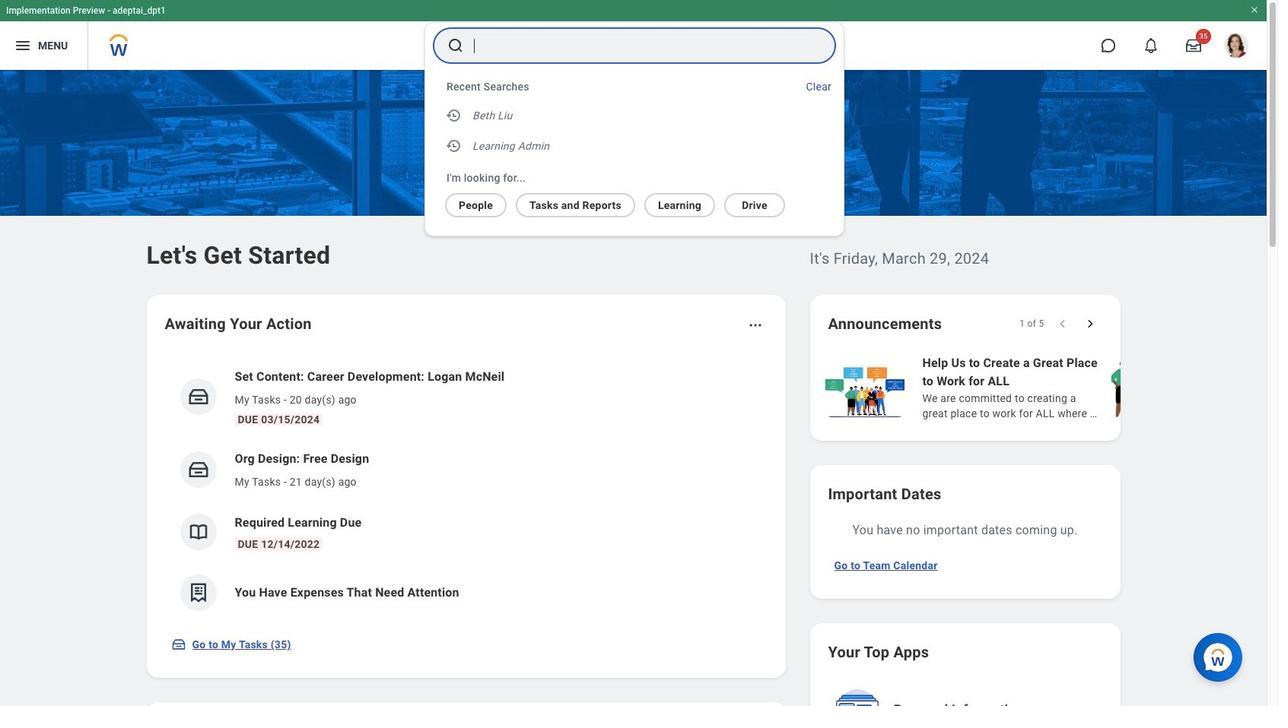 Task type: vqa. For each thing, say whether or not it's contained in the screenshot.
1st list box from the top of the page
yes



Task type: describe. For each thing, give the bounding box(es) containing it.
Search Workday  search field
[[474, 29, 804, 62]]

0 horizontal spatial list
[[165, 356, 767, 624]]

2 inbox image from the top
[[187, 459, 210, 482]]

related actions image
[[748, 318, 763, 333]]

1 list box from the top
[[425, 100, 844, 164]]

inbox large image
[[1186, 38, 1202, 53]]

profile logan mcneil image
[[1224, 33, 1249, 61]]

close environment banner image
[[1250, 5, 1259, 14]]

notifications large image
[[1144, 38, 1159, 53]]



Task type: locate. For each thing, give the bounding box(es) containing it.
inbox image
[[171, 638, 186, 653]]

inbox image
[[187, 386, 210, 409], [187, 459, 210, 482]]

2 time image from the top
[[445, 137, 463, 155]]

0 vertical spatial time image
[[445, 107, 463, 125]]

list box
[[425, 100, 844, 164], [425, 187, 826, 218]]

1 time image from the top
[[445, 107, 463, 125]]

justify image
[[14, 37, 32, 55]]

None search field
[[425, 22, 845, 237]]

chevron left small image
[[1055, 317, 1070, 332]]

1 inbox image from the top
[[187, 386, 210, 409]]

main content
[[0, 70, 1279, 707]]

dashboard expenses image
[[187, 582, 210, 605]]

1 vertical spatial list box
[[425, 187, 826, 218]]

time image
[[445, 107, 463, 125], [445, 137, 463, 155]]

2 list box from the top
[[425, 187, 826, 218]]

1 horizontal spatial list
[[822, 353, 1279, 423]]

chevron right small image
[[1083, 317, 1098, 332]]

1 vertical spatial time image
[[445, 137, 463, 155]]

list
[[822, 353, 1279, 423], [165, 356, 767, 624]]

1 vertical spatial inbox image
[[187, 459, 210, 482]]

status
[[1020, 318, 1045, 330]]

book open image
[[187, 521, 210, 544]]

banner
[[0, 0, 1267, 70]]

0 vertical spatial list box
[[425, 100, 844, 164]]

search image
[[447, 37, 465, 55]]

0 vertical spatial inbox image
[[187, 386, 210, 409]]



